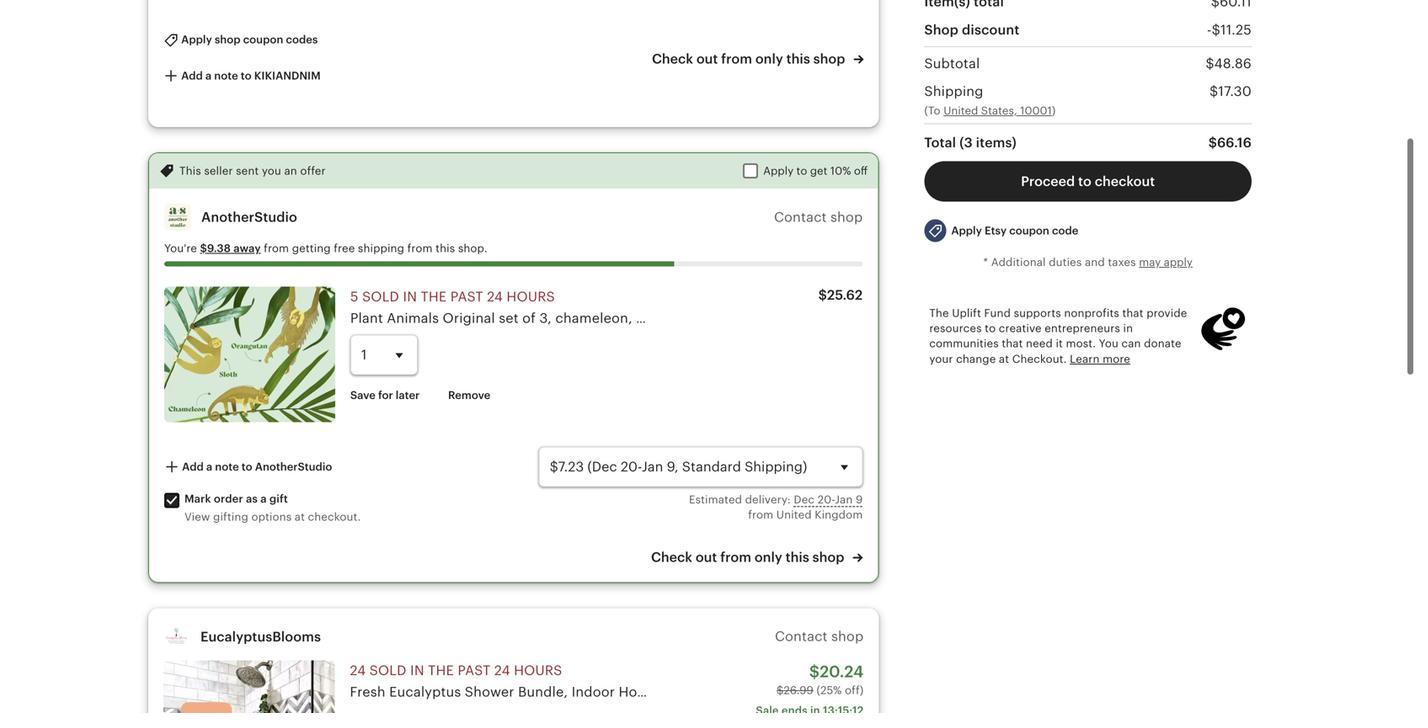 Task type: describe. For each thing, give the bounding box(es) containing it.
as
[[246, 493, 258, 506]]

$ up cute
[[819, 288, 827, 303]]

and inside 5 sold in the past 24 hours plant animals original set of 3, chameleon, sloth and orangutan trio, cute plant gift
[[672, 311, 697, 326]]

supports
[[1014, 307, 1061, 320]]

donate
[[1144, 338, 1182, 350]]

note for kikiandnim
[[214, 69, 238, 82]]

0 vertical spatial anotherstudio
[[201, 210, 297, 225]]

dec 20-jan 9 link
[[794, 494, 863, 506]]

shop.
[[458, 242, 487, 255]]

1 plants from the left
[[1093, 685, 1132, 700]]

kikiandnim
[[254, 69, 321, 82]]

$ down $ 17.30
[[1209, 135, 1217, 150]]

sloth
[[636, 311, 669, 326]]

save
[[350, 389, 376, 402]]

10%
[[831, 165, 851, 177]]

5
[[350, 289, 359, 304]]

total
[[924, 135, 956, 150]]

an
[[284, 165, 297, 177]]

plant animals original set of 3, chameleon, sloth and orangutan trio, cute plant gift image
[[164, 287, 335, 422]]

contact for eucalyptusblooms
[[775, 629, 828, 645]]

resources
[[930, 322, 982, 335]]

boho
[[941, 685, 975, 700]]

25.62
[[827, 288, 863, 303]]

code
[[1052, 225, 1079, 237]]

apply shop coupon codes
[[179, 33, 318, 46]]

contact shop button for eucalyptusblooms
[[775, 629, 864, 645]]

indoor
[[572, 685, 615, 700]]

$ 17.30
[[1210, 84, 1252, 99]]

gift inside 5 sold in the past 24 hours plant animals original set of 3, chameleon, sloth and orangutan trio, cute plant gift
[[873, 311, 895, 326]]

nonprofits
[[1064, 307, 1120, 320]]

2 eucalyptus from the left
[[744, 685, 816, 700]]

1 vertical spatial check out from only this shop
[[651, 550, 848, 565]]

original
[[443, 311, 495, 326]]

later
[[396, 389, 420, 402]]

need
[[1026, 338, 1053, 350]]

more
[[1103, 353, 1131, 366]]

mark
[[185, 493, 211, 506]]

order
[[214, 493, 243, 506]]

contact shop for anotherstudio
[[774, 210, 863, 225]]

dec
[[794, 494, 815, 506]]

0 vertical spatial check out from only this shop link
[[652, 50, 864, 68]]

anotherstudio image
[[164, 204, 191, 231]]

in for 24 sold in the past 24 hours fresh eucalyptus shower bundle, indoor house plant, fresh eucalyptus plant, easy plants, boho decor, low light plants , eucalyptus plants
[[410, 663, 424, 678]]

may apply button
[[1139, 255, 1193, 270]]

26.99
[[784, 684, 814, 697]]

estimated delivery: dec 20-jan 9 from united kingdom
[[689, 494, 863, 522]]

anotherstudio link
[[201, 210, 297, 225]]

chameleon,
[[556, 311, 633, 326]]

)
[[1052, 104, 1056, 117]]

9.38
[[207, 242, 231, 255]]

kingdom
[[815, 509, 863, 522]]

1 fresh from the left
[[350, 685, 386, 700]]

etsy
[[985, 225, 1007, 237]]

change
[[956, 353, 996, 366]]

off)
[[845, 684, 864, 697]]

$ down $ 48.86
[[1210, 84, 1219, 99]]

decor,
[[979, 685, 1022, 700]]

0 vertical spatial check
[[652, 51, 693, 66]]

a for add a note to anotherstudio
[[206, 461, 212, 473]]

fund
[[984, 307, 1011, 320]]

20-
[[818, 494, 835, 506]]

$ left (25%
[[777, 684, 784, 697]]

hours for set
[[507, 289, 555, 304]]

apply etsy coupon code button
[[912, 212, 1091, 250]]

1 horizontal spatial and
[[1085, 256, 1105, 269]]

apply for apply shop coupon codes
[[181, 33, 212, 46]]

1 vertical spatial out
[[696, 550, 717, 565]]

1 vertical spatial that
[[1002, 338, 1023, 350]]

save for later
[[350, 389, 420, 402]]

learn more
[[1070, 353, 1131, 366]]

contact shop for eucalyptusblooms
[[775, 629, 864, 645]]

gift inside mark order as a gift view gifting options at checkout.
[[269, 493, 288, 506]]

total (3 items)
[[924, 135, 1017, 150]]

24 sold in the past 24 hours fresh eucalyptus shower bundle, indoor house plant, fresh eucalyptus plant, easy plants, boho decor, low light plants , eucalyptus plants
[[350, 663, 1259, 700]]

at inside mark order as a gift view gifting options at checkout.
[[295, 511, 305, 523]]

mark order as a gift view gifting options at checkout.
[[185, 493, 361, 523]]

shop discount
[[924, 22, 1020, 37]]

items)
[[976, 135, 1017, 150]]

options
[[251, 511, 292, 523]]

0 vertical spatial check out from only this shop
[[652, 51, 849, 66]]

remove button
[[436, 380, 503, 411]]

uplift fund image
[[1200, 306, 1247, 353]]

$ 66.16
[[1209, 135, 1252, 150]]

9
[[856, 494, 863, 506]]

save for later button
[[338, 380, 432, 411]]

1 plant, from the left
[[664, 685, 701, 700]]

states,
[[981, 104, 1017, 117]]

3 eucalyptus from the left
[[1144, 685, 1216, 700]]

coupon for shop
[[243, 33, 283, 46]]

2 fresh from the left
[[705, 685, 740, 700]]

light
[[1056, 685, 1089, 700]]

seller
[[204, 165, 233, 177]]

66.16
[[1217, 135, 1252, 150]]

0 vertical spatial only
[[756, 51, 783, 66]]

shop inside dropdown button
[[215, 33, 241, 46]]

you're $ 9.38 away from getting free shipping from this shop.
[[164, 242, 487, 255]]

you're
[[164, 242, 197, 255]]

can
[[1122, 338, 1141, 350]]

2 plant, from the left
[[820, 685, 857, 700]]

easy
[[860, 685, 890, 700]]

24 for eucalyptus
[[494, 663, 510, 678]]

free
[[334, 242, 355, 255]]

this seller sent you an offer
[[179, 165, 326, 177]]

add for add a note to kikiandnim
[[181, 69, 203, 82]]

anotherstudio inside 'add a note to anotherstudio' dropdown button
[[255, 461, 332, 473]]

jan
[[835, 494, 853, 506]]

$ 20.24 $ 26.99 (25% off)
[[777, 663, 864, 697]]

may
[[1139, 256, 1161, 269]]

creative
[[999, 322, 1042, 335]]

checkout.
[[1012, 353, 1067, 366]]

apply for apply etsy coupon code
[[951, 225, 982, 237]]

it
[[1056, 338, 1063, 350]]

provide
[[1147, 307, 1187, 320]]



Task type: locate. For each thing, give the bounding box(es) containing it.
past up shower
[[458, 663, 491, 678]]

gift up options
[[269, 493, 288, 506]]

(to
[[924, 104, 941, 117]]

0 vertical spatial gift
[[873, 311, 895, 326]]

1 vertical spatial at
[[295, 511, 305, 523]]

2 vertical spatial this
[[786, 550, 809, 565]]

apply for apply to get 10% off
[[763, 165, 794, 177]]

gifting
[[213, 511, 248, 523]]

in inside the uplift fund supports nonprofits that provide resources to creative entrepreneurs in communities that need it most. you can donate your change at checkout.
[[1123, 322, 1133, 335]]

1 horizontal spatial that
[[1123, 307, 1144, 320]]

eucalyptus right ,
[[1144, 685, 1216, 700]]

add inside add a note to kikiandnim dropdown button
[[181, 69, 203, 82]]

apply left get
[[763, 165, 794, 177]]

proceed to checkout button
[[924, 161, 1252, 202]]

shower
[[465, 685, 514, 700]]

and right sloth
[[672, 311, 697, 326]]

$ 25.62
[[819, 288, 863, 303]]

0 horizontal spatial coupon
[[243, 33, 283, 46]]

0 vertical spatial hours
[[507, 289, 555, 304]]

hours for bundle,
[[514, 663, 562, 678]]

1 vertical spatial the
[[428, 663, 454, 678]]

past inside 24 sold in the past 24 hours fresh eucalyptus shower bundle, indoor house plant, fresh eucalyptus plant, easy plants, boho decor, low light plants , eucalyptus plants
[[458, 663, 491, 678]]

learn more button
[[1070, 352, 1131, 367]]

getting
[[292, 242, 331, 255]]

contact shop button for anotherstudio
[[774, 210, 863, 225]]

eucalyptus
[[389, 685, 461, 700], [744, 685, 816, 700], [1144, 685, 1216, 700]]

past inside 5 sold in the past 24 hours plant animals original set of 3, chameleon, sloth and orangutan trio, cute plant gift
[[450, 289, 483, 304]]

0 horizontal spatial at
[[295, 511, 305, 523]]

-
[[1207, 22, 1212, 37]]

$ up $ 48.86
[[1212, 22, 1221, 37]]

from inside estimated delivery: dec 20-jan 9 from united kingdom
[[748, 509, 774, 522]]

1 vertical spatial this
[[436, 242, 455, 255]]

0 vertical spatial united
[[944, 104, 978, 117]]

2 vertical spatial in
[[410, 663, 424, 678]]

add inside 'add a note to anotherstudio' dropdown button
[[182, 461, 204, 473]]

in for 5 sold in the past 24 hours plant animals original set of 3, chameleon, sloth and orangutan trio, cute plant gift
[[403, 289, 417, 304]]

past
[[450, 289, 483, 304], [458, 663, 491, 678]]

1 vertical spatial apply
[[763, 165, 794, 177]]

gift right plant
[[873, 311, 895, 326]]

united inside estimated delivery: dec 20-jan 9 from united kingdom
[[777, 509, 812, 522]]

0 horizontal spatial that
[[1002, 338, 1023, 350]]

1 horizontal spatial at
[[999, 353, 1009, 366]]

to down apply shop coupon codes dropdown button
[[241, 69, 252, 82]]

the for eucalyptus
[[428, 663, 454, 678]]

united down shipping
[[944, 104, 978, 117]]

add a note to anotherstudio
[[179, 461, 332, 473]]

1 vertical spatial anotherstudio
[[255, 461, 332, 473]]

house
[[619, 685, 660, 700]]

24 inside 5 sold in the past 24 hours plant animals original set of 3, chameleon, sloth and orangutan trio, cute plant gift
[[487, 289, 503, 304]]

0 vertical spatial in
[[403, 289, 417, 304]]

1 horizontal spatial coupon
[[1009, 225, 1050, 237]]

0 vertical spatial apply
[[181, 33, 212, 46]]

bundle,
[[518, 685, 568, 700]]

united down dec
[[777, 509, 812, 522]]

*
[[983, 256, 988, 269]]

2 horizontal spatial apply
[[951, 225, 982, 237]]

11.25
[[1221, 22, 1252, 37]]

to inside button
[[1078, 174, 1092, 189]]

a inside mark order as a gift view gifting options at checkout.
[[260, 493, 267, 506]]

0 vertical spatial add
[[181, 69, 203, 82]]

learn
[[1070, 353, 1100, 366]]

eucalyptus left shower
[[389, 685, 461, 700]]

2 vertical spatial apply
[[951, 225, 982, 237]]

estimated
[[689, 494, 742, 506]]

1 horizontal spatial fresh
[[705, 685, 740, 700]]

1 vertical spatial a
[[206, 461, 212, 473]]

animals
[[387, 311, 439, 326]]

1 horizontal spatial plant,
[[820, 685, 857, 700]]

24
[[487, 289, 503, 304], [350, 663, 366, 678], [494, 663, 510, 678]]

0 horizontal spatial eucalyptus
[[389, 685, 461, 700]]

0 vertical spatial this
[[787, 51, 810, 66]]

0 horizontal spatial apply
[[181, 33, 212, 46]]

hours inside 5 sold in the past 24 hours plant animals original set of 3, chameleon, sloth and orangutan trio, cute plant gift
[[507, 289, 555, 304]]

0 vertical spatial past
[[450, 289, 483, 304]]

0 vertical spatial contact shop button
[[774, 210, 863, 225]]

sent
[[236, 165, 259, 177]]

0 vertical spatial contact shop
[[774, 210, 863, 225]]

24 for animals
[[487, 289, 503, 304]]

17.30
[[1219, 84, 1252, 99]]

10001
[[1020, 104, 1052, 117]]

trio,
[[772, 311, 799, 326]]

0 vertical spatial note
[[214, 69, 238, 82]]

1 vertical spatial check out from only this shop link
[[651, 548, 863, 567]]

contact up 24 sold in the past 24 hours fresh eucalyptus shower bundle, indoor house plant, fresh eucalyptus plant, easy plants, boho decor, low light plants , eucalyptus plants
[[775, 629, 828, 645]]

add up mark
[[182, 461, 204, 473]]

0 vertical spatial out
[[697, 51, 718, 66]]

3,
[[540, 311, 552, 326]]

0 vertical spatial that
[[1123, 307, 1144, 320]]

coupon for etsy
[[1009, 225, 1050, 237]]

only
[[756, 51, 783, 66], [755, 550, 782, 565]]

the
[[421, 289, 447, 304], [428, 663, 454, 678]]

add down apply shop coupon codes dropdown button
[[181, 69, 203, 82]]

coupon left codes
[[243, 33, 283, 46]]

low
[[1025, 685, 1052, 700]]

contact shop button down get
[[774, 210, 863, 225]]

1 vertical spatial and
[[672, 311, 697, 326]]

0 horizontal spatial plant,
[[664, 685, 701, 700]]

fresh eucalyptus shower bundle, indoor house plant, fresh eucalyptus plant, easy plants, boho decor, low light plants , eucalyptus plants link
[[350, 685, 1259, 700]]

coupon up additional
[[1009, 225, 1050, 237]]

plant animals original set of 3, chameleon, sloth and orangutan trio, cute plant gift link
[[350, 311, 895, 326]]

anotherstudio up mark order as a gift view gifting options at checkout.
[[255, 461, 332, 473]]

past for shower
[[458, 663, 491, 678]]

1 vertical spatial note
[[215, 461, 239, 473]]

most.
[[1066, 338, 1096, 350]]

apply
[[181, 33, 212, 46], [763, 165, 794, 177], [951, 225, 982, 237]]

contact shop button
[[774, 210, 863, 225], [775, 629, 864, 645]]

off
[[854, 165, 868, 177]]

the
[[930, 307, 949, 320]]

add a note to kikiandnim button
[[151, 61, 333, 92]]

and left taxes
[[1085, 256, 1105, 269]]

in inside 5 sold in the past 24 hours plant animals original set of 3, chameleon, sloth and orangutan trio, cute plant gift
[[403, 289, 417, 304]]

1 vertical spatial contact shop button
[[775, 629, 864, 645]]

to left get
[[797, 165, 807, 177]]

eucalyptusblooms image
[[163, 624, 190, 651]]

eucalyptusblooms link
[[201, 630, 321, 645]]

add for add a note to anotherstudio
[[182, 461, 204, 473]]

1 vertical spatial contact
[[775, 629, 828, 645]]

0 horizontal spatial fresh
[[350, 685, 386, 700]]

at inside the uplift fund supports nonprofits that provide resources to creative entrepreneurs in communities that need it most. you can donate your change at checkout.
[[999, 353, 1009, 366]]

1 eucalyptus from the left
[[389, 685, 461, 700]]

that up can
[[1123, 307, 1144, 320]]

1 vertical spatial sold
[[370, 663, 407, 678]]

note down apply shop coupon codes dropdown button
[[214, 69, 238, 82]]

hours up of
[[507, 289, 555, 304]]

1 horizontal spatial apply
[[763, 165, 794, 177]]

0 horizontal spatial and
[[672, 311, 697, 326]]

1 horizontal spatial plants
[[1219, 685, 1259, 700]]

you
[[262, 165, 281, 177]]

apply left etsy
[[951, 225, 982, 237]]

subtotal
[[924, 56, 980, 71]]

0 horizontal spatial plants
[[1093, 685, 1132, 700]]

sold for fresh
[[370, 663, 407, 678]]

contact shop down get
[[774, 210, 863, 225]]

$ right you're at the top of page
[[200, 242, 207, 255]]

a
[[205, 69, 212, 82], [206, 461, 212, 473], [260, 493, 267, 506]]

get
[[810, 165, 828, 177]]

0 vertical spatial a
[[205, 69, 212, 82]]

from
[[721, 51, 752, 66], [264, 242, 289, 255], [407, 242, 433, 255], [748, 509, 774, 522], [721, 550, 751, 565]]

hours
[[507, 289, 555, 304], [514, 663, 562, 678]]

0 vertical spatial and
[[1085, 256, 1105, 269]]

1 horizontal spatial eucalyptus
[[744, 685, 816, 700]]

1 vertical spatial in
[[1123, 322, 1133, 335]]

0 horizontal spatial gift
[[269, 493, 288, 506]]

this
[[179, 165, 201, 177]]

at right change
[[999, 353, 1009, 366]]

eucalyptus left (25%
[[744, 685, 816, 700]]

plant
[[350, 311, 383, 326]]

checkout
[[1095, 174, 1155, 189]]

note up order
[[215, 461, 239, 473]]

past up original
[[450, 289, 483, 304]]

1 vertical spatial past
[[458, 663, 491, 678]]

0 vertical spatial coupon
[[243, 33, 283, 46]]

uplift
[[952, 307, 981, 320]]

5 sold in the past 24 hours plant animals original set of 3, chameleon, sloth and orangutan trio, cute plant gift
[[350, 289, 895, 326]]

0 vertical spatial the
[[421, 289, 447, 304]]

eucalyptusblooms
[[201, 630, 321, 645]]

you
[[1099, 338, 1119, 350]]

contact
[[774, 210, 827, 225], [775, 629, 828, 645]]

plant,
[[664, 685, 701, 700], [820, 685, 857, 700]]

sold for plant
[[362, 289, 399, 304]]

remove
[[448, 389, 490, 402]]

add a note to anotherstudio button
[[152, 452, 345, 483]]

to down fund
[[985, 322, 996, 335]]

anotherstudio
[[201, 210, 297, 225], [255, 461, 332, 473]]

the inside 24 sold in the past 24 hours fresh eucalyptus shower bundle, indoor house plant, fresh eucalyptus plant, easy plants, boho decor, low light plants , eucalyptus plants
[[428, 663, 454, 678]]

0 vertical spatial at
[[999, 353, 1009, 366]]

communities
[[930, 338, 999, 350]]

1 vertical spatial contact shop
[[775, 629, 864, 645]]

hours inside 24 sold in the past 24 hours fresh eucalyptus shower bundle, indoor house plant, fresh eucalyptus plant, easy plants, boho decor, low light plants , eucalyptus plants
[[514, 663, 562, 678]]

sold inside 24 sold in the past 24 hours fresh eucalyptus shower bundle, indoor house plant, fresh eucalyptus plant, easy plants, boho decor, low light plants , eucalyptus plants
[[370, 663, 407, 678]]

shop
[[215, 33, 241, 46], [814, 51, 845, 66], [831, 210, 863, 225], [813, 550, 845, 565], [832, 629, 864, 645]]

to right proceed
[[1078, 174, 1092, 189]]

delivery:
[[745, 494, 791, 506]]

2 horizontal spatial eucalyptus
[[1144, 685, 1216, 700]]

a for add a note to kikiandnim
[[205, 69, 212, 82]]

1 horizontal spatial gift
[[873, 311, 895, 326]]

to up as
[[242, 461, 252, 473]]

1 vertical spatial only
[[755, 550, 782, 565]]

$
[[1212, 22, 1221, 37], [1206, 56, 1214, 71], [1210, 84, 1219, 99], [1209, 135, 1217, 150], [200, 242, 207, 255], [819, 288, 827, 303], [809, 663, 820, 681], [777, 684, 784, 697]]

$ 48.86
[[1206, 56, 1252, 71]]

sold
[[362, 289, 399, 304], [370, 663, 407, 678]]

2 vertical spatial a
[[260, 493, 267, 506]]

hours up bundle,
[[514, 663, 562, 678]]

gift
[[873, 311, 895, 326], [269, 493, 288, 506]]

apply to get 10% off
[[763, 165, 868, 177]]

in inside 24 sold in the past 24 hours fresh eucalyptus shower bundle, indoor house plant, fresh eucalyptus plant, easy plants, boho decor, low light plants , eucalyptus plants
[[410, 663, 424, 678]]

48.86
[[1214, 56, 1252, 71]]

at right options
[[295, 511, 305, 523]]

apply up add a note to kikiandnim dropdown button
[[181, 33, 212, 46]]

1 vertical spatial coupon
[[1009, 225, 1050, 237]]

- $ 11.25
[[1207, 22, 1252, 37]]

that
[[1123, 307, 1144, 320], [1002, 338, 1023, 350]]

checkout.
[[308, 511, 361, 523]]

contact down apply to get 10% off
[[774, 210, 827, 225]]

a up mark
[[206, 461, 212, 473]]

a right as
[[260, 493, 267, 506]]

to inside the uplift fund supports nonprofits that provide resources to creative entrepreneurs in communities that need it most. you can donate your change at checkout.
[[985, 322, 996, 335]]

1 vertical spatial hours
[[514, 663, 562, 678]]

0 vertical spatial sold
[[362, 289, 399, 304]]

contact shop button up 20.24
[[775, 629, 864, 645]]

2 plants from the left
[[1219, 685, 1259, 700]]

contact shop up 20.24
[[775, 629, 864, 645]]

1 vertical spatial gift
[[269, 493, 288, 506]]

the inside 5 sold in the past 24 hours plant animals original set of 3, chameleon, sloth and orangutan trio, cute plant gift
[[421, 289, 447, 304]]

0 horizontal spatial united
[[777, 509, 812, 522]]

that down creative
[[1002, 338, 1023, 350]]

$ up fresh eucalyptus shower bundle, indoor house plant, fresh eucalyptus plant, easy plants, boho decor, low light plants , eucalyptus plants link
[[809, 663, 820, 681]]

1 vertical spatial united
[[777, 509, 812, 522]]

plant, right house
[[664, 685, 701, 700]]

1 horizontal spatial united
[[944, 104, 978, 117]]

a down apply shop coupon codes dropdown button
[[205, 69, 212, 82]]

codes
[[286, 33, 318, 46]]

1 vertical spatial check
[[651, 550, 692, 565]]

check
[[652, 51, 693, 66], [651, 550, 692, 565]]

contact for anotherstudio
[[774, 210, 827, 225]]

1 vertical spatial add
[[182, 461, 204, 473]]

note for anotherstudio
[[215, 461, 239, 473]]

shipping
[[358, 242, 404, 255]]

past for original
[[450, 289, 483, 304]]

coupon
[[243, 33, 283, 46], [1009, 225, 1050, 237]]

anotherstudio up away
[[201, 210, 297, 225]]

0 vertical spatial contact
[[774, 210, 827, 225]]

sold inside 5 sold in the past 24 hours plant animals original set of 3, chameleon, sloth and orangutan trio, cute plant gift
[[362, 289, 399, 304]]

the for animals
[[421, 289, 447, 304]]

(25%
[[817, 684, 842, 697]]

plant, down 20.24
[[820, 685, 857, 700]]

20.24
[[820, 663, 864, 681]]

$ down -
[[1206, 56, 1214, 71]]



Task type: vqa. For each thing, say whether or not it's contained in the screenshot.
Shop discount
yes



